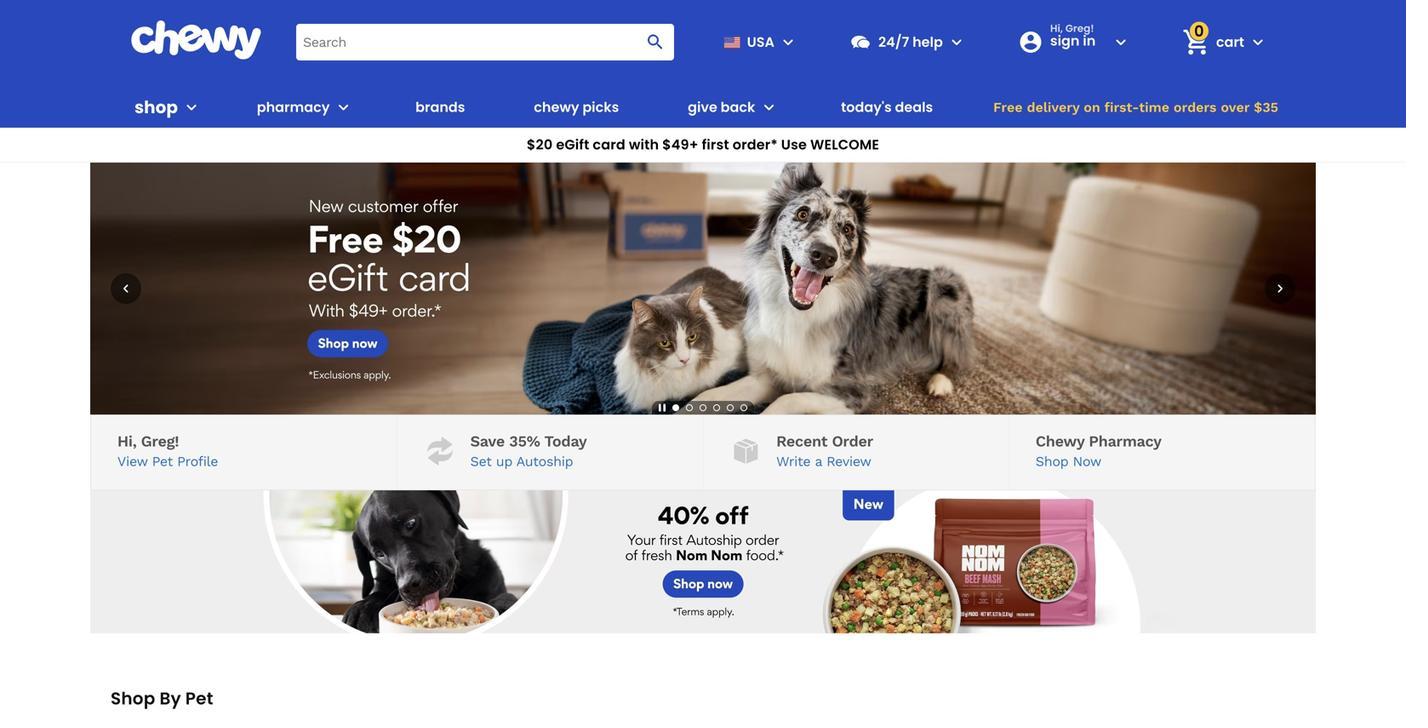 Task type: vqa. For each thing, say whether or not it's contained in the screenshot.
And
no



Task type: locate. For each thing, give the bounding box(es) containing it.
sign
[[1051, 31, 1080, 50]]

autoship
[[516, 454, 573, 470]]

chewy support image
[[850, 31, 872, 53]]

0 horizontal spatial chewy
[[534, 97, 579, 117]]

hi, up view
[[117, 433, 137, 450]]

free delivery on first-time orders over $35
[[994, 99, 1279, 115]]

0 vertical spatial hi,
[[1051, 21, 1063, 35]]

pharmacy menu image
[[333, 97, 354, 118]]

recent order write a review
[[777, 433, 874, 470]]

view
[[117, 454, 148, 470]]

1 horizontal spatial pet
[[185, 687, 213, 711]]

chewy for chewy picks
[[534, 97, 579, 117]]

back
[[721, 97, 756, 117]]

$20 egift card with $49+ first order* use welcome
[[527, 135, 880, 154]]

usa button
[[717, 21, 799, 62]]

hi, inside the hi, greg! sign in
[[1051, 21, 1063, 35]]

save
[[470, 433, 505, 450]]

greg! inside hi, greg! view pet profile
[[141, 433, 179, 450]]

pet inside hi, greg! view pet profile
[[152, 454, 173, 470]]

menu image
[[778, 32, 799, 52]]

/ image left set in the bottom of the page
[[424, 435, 457, 468]]

shop left now
[[1036, 454, 1069, 470]]

1 horizontal spatial greg!
[[1066, 21, 1095, 35]]

give
[[688, 97, 718, 117]]

order
[[832, 433, 874, 450]]

1 vertical spatial chewy
[[1036, 433, 1085, 450]]

now
[[1073, 454, 1102, 470]]

hi, inside hi, greg! view pet profile
[[117, 433, 137, 450]]

/ image
[[424, 435, 457, 468], [730, 435, 763, 468]]

chewy inside the site banner
[[534, 97, 579, 117]]

recent
[[777, 433, 828, 450]]

/ image left write at the right bottom of the page
[[730, 435, 763, 468]]

0 vertical spatial greg!
[[1066, 21, 1095, 35]]

account menu image
[[1111, 32, 1131, 52]]

shop left by
[[111, 687, 155, 711]]

site banner
[[0, 0, 1407, 163]]

chewy up egift
[[534, 97, 579, 117]]

greg!
[[1066, 21, 1095, 35], [141, 433, 179, 450]]

Search text field
[[296, 24, 674, 60]]

brands link
[[409, 87, 472, 128]]

hi, for view pet profile
[[117, 433, 137, 450]]

$20 egift card with $49+ first order* use welcome link
[[0, 128, 1407, 163]]

on
[[1084, 99, 1101, 115]]

pet right by
[[185, 687, 213, 711]]

shop
[[1036, 454, 1069, 470], [111, 687, 155, 711]]

1 horizontal spatial chewy
[[1036, 433, 1085, 450]]

1 vertical spatial greg!
[[141, 433, 179, 450]]

0 vertical spatial chewy
[[534, 97, 579, 117]]

0 vertical spatial shop
[[1036, 454, 1069, 470]]

chewy inside chewy pharmacy shop now
[[1036, 433, 1085, 450]]

/ image for recent
[[730, 435, 763, 468]]

chewy
[[534, 97, 579, 117], [1036, 433, 1085, 450]]

24/7 help
[[879, 32, 943, 51]]

2 / image from the left
[[730, 435, 763, 468]]

order*
[[733, 135, 778, 154]]

chewy for chewy pharmacy shop now
[[1036, 433, 1085, 450]]

items image
[[1181, 27, 1211, 57]]

menu image
[[181, 97, 202, 118]]

chewy up now
[[1036, 433, 1085, 450]]

hi, left in at the top of the page
[[1051, 21, 1063, 35]]

pharmacy
[[1089, 433, 1162, 450]]

0 vertical spatial pet
[[152, 454, 173, 470]]

pet
[[152, 454, 173, 470], [185, 687, 213, 711]]

hi,
[[1051, 21, 1063, 35], [117, 433, 137, 450]]

1 horizontal spatial / image
[[730, 435, 763, 468]]

1 / image from the left
[[424, 435, 457, 468]]

pet right view
[[152, 454, 173, 470]]

24/7 help link
[[843, 21, 943, 62]]

greg! left account menu icon
[[1066, 21, 1095, 35]]

first
[[702, 135, 730, 154]]

0 horizontal spatial hi,
[[117, 433, 137, 450]]

by
[[160, 687, 181, 711]]

use
[[781, 135, 807, 154]]

1 horizontal spatial shop
[[1036, 454, 1069, 470]]

chewy pharmacy shop now
[[1036, 433, 1162, 470]]

greg! inside the hi, greg! sign in
[[1066, 21, 1095, 35]]

in
[[1083, 31, 1096, 50]]

today's deals link
[[835, 87, 940, 128]]

cart menu image
[[1248, 32, 1269, 52]]

Product search field
[[296, 24, 674, 60]]

1 vertical spatial shop
[[111, 687, 155, 711]]

0 horizontal spatial / image
[[424, 435, 457, 468]]

today
[[545, 433, 587, 450]]

pharmacy link
[[250, 87, 330, 128]]

1 vertical spatial hi,
[[117, 433, 137, 450]]

$20
[[527, 135, 553, 154]]

0 horizontal spatial greg!
[[141, 433, 179, 450]]

0 horizontal spatial pet
[[152, 454, 173, 470]]

egift
[[556, 135, 590, 154]]

choose slide to display. group
[[669, 401, 751, 415]]

help
[[913, 32, 943, 51]]

delivery
[[1027, 99, 1080, 115]]

shop inside chewy pharmacy shop now
[[1036, 454, 1069, 470]]

greg! for in
[[1066, 21, 1095, 35]]

today's deals
[[841, 97, 933, 117]]

1 horizontal spatial hi,
[[1051, 21, 1063, 35]]

greg! for pet
[[141, 433, 179, 450]]

greg! up view
[[141, 433, 179, 450]]

free
[[994, 99, 1023, 115]]



Task type: describe. For each thing, give the bounding box(es) containing it.
give back menu image
[[759, 97, 779, 118]]

usa
[[747, 32, 775, 51]]

chewy picks link
[[527, 87, 626, 128]]

first-
[[1105, 99, 1139, 115]]

stop automatic slide show image
[[656, 401, 669, 415]]

write
[[777, 454, 811, 470]]

24/7
[[879, 32, 910, 51]]

orders
[[1174, 99, 1217, 115]]

shop by pet
[[111, 687, 213, 711]]

submit search image
[[645, 32, 666, 52]]

deals
[[895, 97, 933, 117]]

up
[[496, 454, 513, 470]]

1 vertical spatial pet
[[185, 687, 213, 711]]

0 horizontal spatial shop
[[111, 687, 155, 711]]

free delivery on first-time orders over $35 button
[[989, 87, 1284, 128]]

new customer offer. free $20 egift card with $49+ order* shop now. image
[[90, 163, 1316, 415]]

over
[[1221, 99, 1250, 115]]

/ image for save
[[424, 435, 457, 468]]

$35
[[1254, 99, 1279, 115]]

give back
[[688, 97, 756, 117]]

review
[[827, 454, 872, 470]]

shop button
[[135, 87, 202, 128]]

35%
[[509, 433, 540, 450]]

picks
[[583, 97, 619, 117]]

time
[[1139, 99, 1170, 115]]

profile
[[177, 454, 218, 470]]

with
[[629, 135, 659, 154]]

chewy picks
[[534, 97, 619, 117]]

today's
[[841, 97, 892, 117]]

shop
[[135, 95, 178, 119]]

hi, greg! view pet profile
[[117, 433, 218, 470]]

pharmacy
[[257, 97, 330, 117]]

cart
[[1217, 32, 1245, 51]]

brands
[[416, 97, 465, 117]]

40% off your first autoship order of fresh nom nom food* shop now. image
[[90, 490, 1316, 634]]

welcome
[[811, 135, 880, 154]]

chewy home image
[[130, 20, 262, 60]]

hi, greg! sign in
[[1051, 21, 1096, 50]]

save 35% today set up autoship
[[470, 433, 587, 470]]

help menu image
[[947, 32, 967, 52]]

hi, for sign in
[[1051, 21, 1063, 35]]

$49+
[[663, 135, 699, 154]]

0
[[1195, 20, 1205, 42]]

a
[[815, 454, 822, 470]]

card
[[593, 135, 626, 154]]

set
[[470, 454, 492, 470]]

give back link
[[681, 87, 756, 128]]



